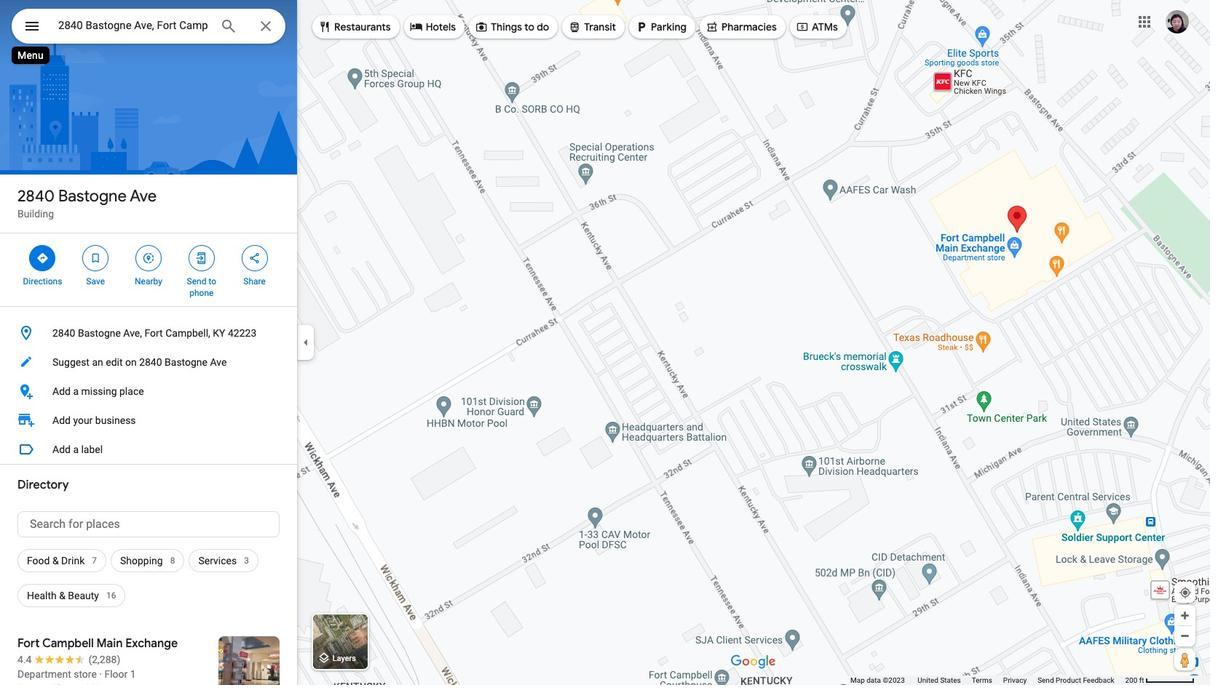 Task type: describe. For each thing, give the bounding box(es) containing it.
 atms
[[796, 19, 838, 35]]

services
[[198, 556, 237, 567]]

ave inside 2840 bastogne ave building
[[130, 186, 157, 207]]

200
[[1125, 677, 1138, 685]]

 search field
[[12, 9, 285, 47]]

building
[[17, 208, 54, 220]]

ky
[[213, 328, 225, 339]]

drink
[[61, 556, 85, 567]]


[[318, 19, 331, 35]]

suggest
[[52, 357, 90, 368]]

suggest an edit on 2840 bastogne ave button
[[0, 348, 297, 377]]

food
[[27, 556, 50, 567]]

& for drink
[[52, 556, 59, 567]]

data
[[867, 677, 881, 685]]

 pharmacies
[[706, 19, 777, 35]]

label
[[81, 444, 103, 456]]

add for add your business
[[52, 415, 71, 427]]

send for send product feedback
[[1038, 677, 1054, 685]]

things
[[491, 20, 522, 33]]

add your business
[[52, 415, 136, 427]]

united
[[918, 677, 939, 685]]

©2023
[[883, 677, 905, 685]]

product
[[1056, 677, 1081, 685]]

zoom in image
[[1180, 611, 1191, 622]]

terms
[[972, 677, 992, 685]]

hotels
[[426, 20, 456, 33]]

bastogne for ave
[[58, 186, 127, 207]]

share
[[243, 277, 266, 287]]

directory
[[17, 478, 69, 493]]


[[706, 19, 719, 35]]

restaurants
[[334, 20, 391, 33]]

none field inside '2840 bastogne ave, fort campbell, ky 42223' field
[[58, 17, 208, 34]]

google account: michele murakami  
(michele.murakami@adept.ai) image
[[1166, 10, 1189, 33]]

42223
[[228, 328, 256, 339]]

directions
[[23, 277, 62, 287]]


[[248, 250, 261, 267]]


[[410, 19, 423, 35]]

department
[[17, 669, 71, 681]]

send product feedback
[[1038, 677, 1114, 685]]

add your business link
[[0, 406, 297, 435]]

privacy button
[[1003, 676, 1027, 686]]

ave inside button
[[210, 357, 227, 368]]

2840 bastogne ave, fort campbell, ky 42223
[[52, 328, 256, 339]]

2840 bastogne ave main content
[[0, 0, 297, 686]]

atms
[[812, 20, 838, 33]]

footer inside google maps element
[[850, 676, 1125, 686]]

missing
[[81, 386, 117, 398]]

pharmacies
[[722, 20, 777, 33]]


[[142, 250, 155, 267]]

add a label
[[52, 444, 103, 456]]

to inside send to phone
[[209, 277, 216, 287]]

show street view coverage image
[[1175, 650, 1196, 671]]

exchange
[[125, 637, 178, 652]]

google maps element
[[0, 0, 1210, 686]]

send product feedback button
[[1038, 676, 1114, 686]]

layers
[[333, 655, 356, 664]]

ave,
[[123, 328, 142, 339]]

store
[[74, 669, 97, 681]]

health
[[27, 591, 57, 602]]

place
[[119, 386, 144, 398]]

2840 bastogne ave building
[[17, 186, 157, 220]]

4.4
[[17, 655, 32, 666]]

200 ft button
[[1125, 677, 1195, 685]]

a for missing
[[73, 386, 79, 398]]

a for label
[[73, 444, 79, 456]]

2840 for ave,
[[52, 328, 75, 339]]

parking
[[651, 20, 687, 33]]

an
[[92, 357, 103, 368]]

(2,288)
[[88, 655, 120, 666]]



Task type: vqa. For each thing, say whether or not it's contained in the screenshot.
Food & Drink 7
yes



Task type: locate. For each thing, give the bounding box(es) containing it.
0 vertical spatial ave
[[130, 186, 157, 207]]


[[89, 250, 102, 267]]

services 3
[[198, 556, 249, 567]]

actions for 2840 bastogne ave region
[[0, 234, 297, 307]]

send left product
[[1038, 677, 1054, 685]]

send up phone
[[187, 277, 206, 287]]

send for send to phone
[[187, 277, 206, 287]]

1 horizontal spatial ave
[[210, 357, 227, 368]]

add down suggest
[[52, 386, 71, 398]]

food & drink 7
[[27, 556, 97, 567]]

none text field inside 2840 bastogne ave main content
[[17, 512, 280, 538]]

send to phone
[[187, 277, 216, 299]]

send inside button
[[1038, 677, 1054, 685]]

1 vertical spatial fort
[[17, 637, 40, 652]]

add for add a missing place
[[52, 386, 71, 398]]

map
[[850, 677, 865, 685]]

nearby
[[135, 277, 162, 287]]

zoom out image
[[1180, 631, 1191, 642]]

0 vertical spatial a
[[73, 386, 79, 398]]

0 horizontal spatial fort
[[17, 637, 40, 652]]

send
[[187, 277, 206, 287], [1038, 677, 1054, 685]]

ft
[[1139, 677, 1144, 685]]

0 vertical spatial 2840
[[17, 186, 55, 207]]

states
[[940, 677, 961, 685]]

bastogne down campbell,
[[165, 357, 208, 368]]

3 add from the top
[[52, 444, 71, 456]]


[[23, 16, 41, 36]]

2840 for ave
[[17, 186, 55, 207]]

2840 bastogne ave, fort campbell, ky 42223 button
[[0, 319, 297, 348]]

transit
[[584, 20, 616, 33]]

to
[[525, 20, 534, 33], [209, 277, 216, 287]]

privacy
[[1003, 677, 1027, 685]]

floor
[[104, 669, 128, 681]]

add a label button
[[0, 435, 297, 465]]

1 add from the top
[[52, 386, 71, 398]]

campbell
[[42, 637, 94, 652]]

send inside send to phone
[[187, 277, 206, 287]]

fort inside button
[[145, 328, 163, 339]]

on
[[125, 357, 137, 368]]

your
[[73, 415, 93, 427]]

8
[[170, 556, 175, 567]]

1 vertical spatial bastogne
[[78, 328, 121, 339]]

suggest an edit on 2840 bastogne ave
[[52, 357, 227, 368]]

 button
[[12, 9, 52, 47]]

to left do
[[525, 20, 534, 33]]

bastogne inside 2840 bastogne ave building
[[58, 186, 127, 207]]

0 vertical spatial add
[[52, 386, 71, 398]]

 restaurants
[[318, 19, 391, 35]]

1
[[130, 669, 136, 681]]

0 vertical spatial &
[[52, 556, 59, 567]]

 hotels
[[410, 19, 456, 35]]

fort right ave,
[[145, 328, 163, 339]]

map data ©2023
[[850, 677, 907, 685]]

2840 Bastogne Ave, Fort Campbell, KY 42223 field
[[12, 9, 285, 44]]

2840 inside 2840 bastogne ave building
[[17, 186, 55, 207]]

fort campbell main exchange
[[17, 637, 178, 652]]

& right food
[[52, 556, 59, 567]]

2840
[[17, 186, 55, 207], [52, 328, 75, 339], [139, 357, 162, 368]]

add for add a label
[[52, 444, 71, 456]]

2840 up building
[[17, 186, 55, 207]]

save
[[86, 277, 105, 287]]

ave up 
[[130, 186, 157, 207]]

1 horizontal spatial &
[[59, 591, 65, 602]]

add left your
[[52, 415, 71, 427]]

beauty
[[68, 591, 99, 602]]

add left the label
[[52, 444, 71, 456]]

&
[[52, 556, 59, 567], [59, 591, 65, 602]]

business
[[95, 415, 136, 427]]

4.4 stars 2,288 reviews image
[[17, 653, 120, 668]]

0 horizontal spatial &
[[52, 556, 59, 567]]

16
[[106, 591, 116, 601]]

shopping
[[120, 556, 163, 567]]

0 vertical spatial bastogne
[[58, 186, 127, 207]]

3
[[244, 556, 249, 567]]

0 horizontal spatial ave
[[130, 186, 157, 207]]

phone
[[189, 288, 214, 299]]

bastogne for ave,
[[78, 328, 121, 339]]

0 vertical spatial send
[[187, 277, 206, 287]]

add inside add a missing place button
[[52, 386, 71, 398]]

1 vertical spatial add
[[52, 415, 71, 427]]

main
[[97, 637, 123, 652]]

collapse side panel image
[[298, 335, 314, 351]]

2840 up suggest
[[52, 328, 75, 339]]

a
[[73, 386, 79, 398], [73, 444, 79, 456]]

0 horizontal spatial to
[[209, 277, 216, 287]]

1 vertical spatial 2840
[[52, 328, 75, 339]]

add inside add your business link
[[52, 415, 71, 427]]

ave
[[130, 186, 157, 207], [210, 357, 227, 368]]

1 horizontal spatial to
[[525, 20, 534, 33]]

1 vertical spatial a
[[73, 444, 79, 456]]

0 vertical spatial to
[[525, 20, 534, 33]]

shopping 8
[[120, 556, 175, 567]]


[[195, 250, 208, 267]]

1 vertical spatial &
[[59, 591, 65, 602]]

1 horizontal spatial fort
[[145, 328, 163, 339]]

a left missing
[[73, 386, 79, 398]]

bastogne up an on the left bottom of page
[[78, 328, 121, 339]]

7
[[92, 556, 97, 567]]

add a missing place
[[52, 386, 144, 398]]

united states button
[[918, 676, 961, 686]]

0 horizontal spatial send
[[187, 277, 206, 287]]

bastogne up 
[[58, 186, 127, 207]]

1 a from the top
[[73, 386, 79, 398]]

1 vertical spatial send
[[1038, 677, 1054, 685]]

 things to do
[[475, 19, 549, 35]]

0 vertical spatial fort
[[145, 328, 163, 339]]

united states
[[918, 677, 961, 685]]

do
[[537, 20, 549, 33]]

1 vertical spatial to
[[209, 277, 216, 287]]

·
[[99, 669, 102, 681]]

& for beauty
[[59, 591, 65, 602]]

2 a from the top
[[73, 444, 79, 456]]

2840 inside suggest an edit on 2840 bastogne ave button
[[139, 357, 162, 368]]

add inside add a label button
[[52, 444, 71, 456]]

terms button
[[972, 676, 992, 686]]

to up phone
[[209, 277, 216, 287]]

add a missing place button
[[0, 377, 297, 406]]

200 ft
[[1125, 677, 1144, 685]]

None field
[[58, 17, 208, 34]]

edit
[[106, 357, 123, 368]]

& right health at the bottom
[[59, 591, 65, 602]]

footer
[[850, 676, 1125, 686]]

 transit
[[568, 19, 616, 35]]

None text field
[[17, 512, 280, 538]]


[[36, 250, 49, 267]]

fort up 4.4
[[17, 637, 40, 652]]


[[568, 19, 581, 35]]

footer containing map data ©2023
[[850, 676, 1125, 686]]

ave down ky
[[210, 357, 227, 368]]


[[796, 19, 809, 35]]

feedback
[[1083, 677, 1114, 685]]

health & beauty 16
[[27, 591, 116, 602]]

campbell,
[[165, 328, 210, 339]]

2840 right on
[[139, 357, 162, 368]]

2 vertical spatial bastogne
[[165, 357, 208, 368]]

1 horizontal spatial send
[[1038, 677, 1054, 685]]

a left the label
[[73, 444, 79, 456]]

2 add from the top
[[52, 415, 71, 427]]

to inside  things to do
[[525, 20, 534, 33]]

show your location image
[[1179, 587, 1192, 600]]

add
[[52, 386, 71, 398], [52, 415, 71, 427], [52, 444, 71, 456]]


[[475, 19, 488, 35]]

department store · floor 1
[[17, 669, 136, 681]]

2 vertical spatial add
[[52, 444, 71, 456]]

1 vertical spatial ave
[[210, 357, 227, 368]]


[[635, 19, 648, 35]]

2840 inside 2840 bastogne ave, fort campbell, ky 42223 button
[[52, 328, 75, 339]]

2 vertical spatial 2840
[[139, 357, 162, 368]]



